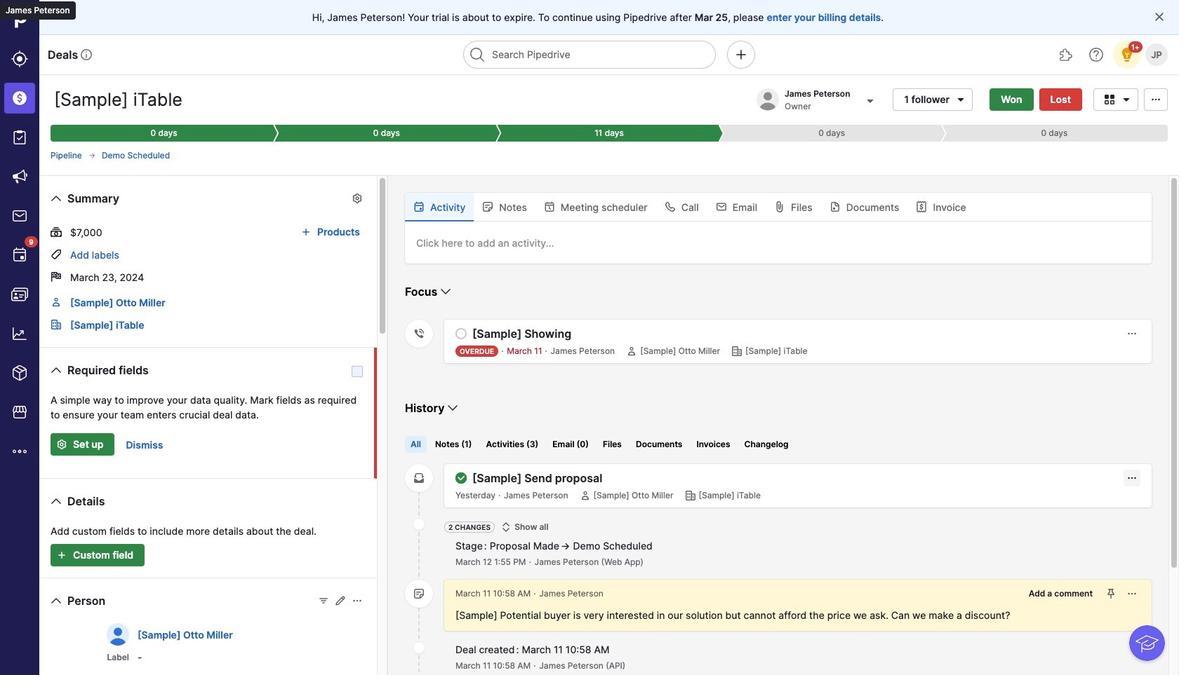 Task type: locate. For each thing, give the bounding box(es) containing it.
1 vertical spatial more actions image
[[1127, 589, 1138, 600]]

2 more actions image from the top
[[1127, 589, 1138, 600]]

1 vertical spatial color primary inverted image
[[53, 550, 70, 562]]

color primary inverted image
[[53, 439, 70, 451], [53, 550, 70, 562]]

Search Pipedrive field
[[463, 41, 716, 69]]

menu
[[0, 0, 39, 676]]

more actions image
[[1127, 329, 1138, 340]]

pin this note image
[[1106, 589, 1117, 600]]

1 more actions image from the top
[[1127, 473, 1138, 484]]

color primary image
[[1154, 11, 1165, 22], [1118, 94, 1135, 105], [1148, 94, 1165, 105], [352, 193, 363, 204], [482, 201, 494, 213], [544, 201, 555, 213], [716, 201, 727, 213], [774, 201, 786, 213], [829, 201, 841, 213], [51, 227, 62, 238], [51, 249, 62, 260], [51, 272, 62, 283], [437, 284, 454, 300], [456, 329, 467, 340], [445, 400, 461, 417], [48, 593, 65, 610], [335, 596, 346, 607]]

more actions image
[[1127, 473, 1138, 484], [1127, 589, 1138, 600]]

more image
[[11, 444, 28, 460]]

products image
[[11, 365, 28, 382]]

0 vertical spatial color primary inverted image
[[53, 439, 70, 451]]

0 vertical spatial color secondary image
[[413, 473, 425, 484]]

knowledge center bot, also known as kc bot is an onboarding assistant that allows you to see the list of onboarding items in one place for quick and easy reference. this improves your in-app experience. image
[[1130, 626, 1165, 662]]

2 color primary inverted image from the top
[[53, 550, 70, 562]]

quick add image
[[733, 46, 750, 63]]

projects image
[[11, 129, 28, 146]]

color undefined image
[[11, 247, 28, 264]]

color secondary image
[[413, 473, 425, 484], [413, 519, 425, 531]]

0 vertical spatial more actions image
[[1127, 473, 1138, 484]]

campaigns image
[[11, 168, 28, 185]]

color secondary image
[[413, 329, 425, 340], [731, 346, 743, 357], [685, 491, 696, 502], [413, 589, 425, 600], [413, 643, 425, 654]]

color link image
[[51, 319, 62, 331]]

1 vertical spatial color secondary image
[[413, 519, 425, 531]]

color primary image
[[953, 94, 969, 105], [1101, 94, 1118, 105], [88, 152, 96, 160], [48, 190, 65, 207], [413, 201, 425, 213], [664, 201, 676, 213], [916, 201, 928, 213], [298, 227, 314, 238], [626, 346, 637, 357], [48, 362, 65, 379], [456, 473, 467, 484], [580, 491, 591, 502], [48, 493, 65, 510], [501, 522, 512, 533], [318, 596, 329, 607], [352, 596, 363, 607]]

1 color secondary image from the top
[[413, 473, 425, 484]]

leads image
[[11, 51, 28, 67]]

sales inbox image
[[11, 208, 28, 225]]

menu item
[[0, 79, 39, 118]]

marketplace image
[[11, 404, 28, 421]]



Task type: describe. For each thing, give the bounding box(es) containing it.
2 color secondary image from the top
[[413, 519, 425, 531]]

insights image
[[11, 326, 28, 343]]

transfer ownership image
[[862, 92, 878, 109]]

1 color primary inverted image from the top
[[53, 439, 70, 451]]

quick help image
[[1088, 46, 1105, 63]]

deals image
[[11, 90, 28, 107]]

home image
[[9, 9, 30, 30]]

color link image
[[51, 297, 62, 308]]

[Sample] iTable text field
[[51, 86, 210, 114]]

info image
[[81, 49, 92, 60]]

contacts image
[[11, 286, 28, 303]]

sales assistant image
[[1119, 46, 1136, 63]]



Task type: vqa. For each thing, say whether or not it's contained in the screenshot.
Deal or Lead Field
no



